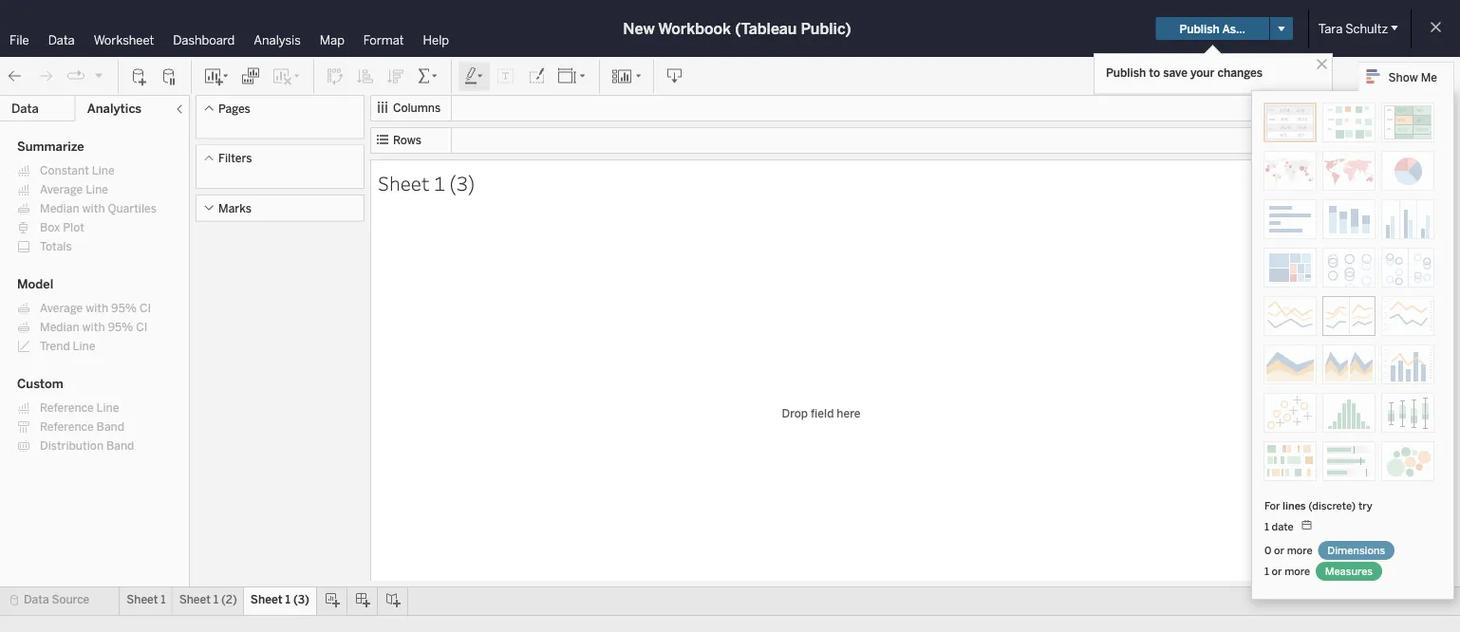 Task type: describe. For each thing, give the bounding box(es) containing it.
marks
[[218, 201, 252, 215]]

download image
[[666, 67, 685, 86]]

box
[[40, 221, 60, 235]]

totals image
[[417, 67, 440, 86]]

constant line
[[40, 164, 115, 178]]

date
[[1272, 520, 1294, 533]]

line for average line
[[86, 183, 108, 197]]

line for trend line
[[73, 339, 95, 353]]

0 vertical spatial data
[[48, 32, 75, 47]]

publish as... button
[[1156, 17, 1269, 40]]

sheet 1
[[127, 593, 166, 607]]

with for median with quartiles
[[82, 202, 105, 216]]

format
[[364, 32, 404, 47]]

1 vertical spatial data
[[11, 101, 39, 116]]

drop field here
[[782, 406, 861, 420]]

new worksheet image
[[203, 67, 230, 86]]

reference for reference line
[[40, 401, 94, 415]]

columns
[[393, 101, 441, 115]]

1 left sheet 1 (2)
[[161, 593, 166, 607]]

0 vertical spatial sheet 1 (3)
[[378, 169, 475, 196]]

ci for median with 95% ci
[[136, 320, 148, 334]]

median with quartiles
[[40, 202, 157, 216]]

publish for publish to save your changes
[[1106, 66, 1146, 79]]

average for average with 95% ci
[[40, 301, 83, 315]]

reference band
[[40, 420, 124, 434]]

1 vertical spatial (3)
[[293, 593, 309, 607]]

box plot
[[40, 221, 84, 235]]

sheet left (2)
[[179, 593, 211, 607]]

analysis
[[254, 32, 301, 47]]

publish for publish as...
[[1180, 22, 1220, 35]]

(discrete)
[[1309, 499, 1356, 512]]

tara
[[1319, 21, 1343, 36]]

me
[[1421, 70, 1438, 84]]

collapse image
[[174, 104, 185, 115]]

1 date
[[1265, 520, 1297, 533]]

publish to save your changes
[[1106, 66, 1263, 79]]

ci for average with 95% ci
[[140, 301, 151, 315]]

file
[[9, 32, 29, 47]]

pause auto updates image
[[160, 67, 179, 86]]

reference line
[[40, 401, 119, 415]]

plot
[[63, 221, 84, 235]]

try
[[1359, 499, 1373, 512]]

data source
[[24, 593, 89, 607]]

2 vertical spatial data
[[24, 593, 49, 607]]

1 down columns
[[434, 169, 445, 196]]

(tableau
[[735, 19, 797, 38]]

filters
[[218, 151, 252, 165]]

1 right (2)
[[285, 593, 290, 607]]

field
[[811, 406, 834, 420]]

average line
[[40, 183, 108, 197]]

drop
[[782, 406, 808, 420]]

as...
[[1223, 22, 1246, 35]]

distribution band
[[40, 439, 134, 453]]

here
[[837, 406, 861, 420]]

swap rows and columns image
[[326, 67, 345, 86]]

(2)
[[221, 593, 237, 607]]

source
[[52, 593, 89, 607]]

or for 0
[[1274, 544, 1285, 557]]

trend line
[[40, 339, 95, 353]]

duplicate image
[[241, 67, 260, 86]]

0 horizontal spatial sheet 1 (3)
[[251, 593, 309, 607]]

1 horizontal spatial replay animation image
[[93, 70, 104, 81]]

0 horizontal spatial replay animation image
[[66, 67, 85, 86]]

average for average line
[[40, 183, 83, 197]]

workbook
[[658, 19, 731, 38]]

for
[[1265, 499, 1280, 512]]

95% for median with 95% ci
[[108, 320, 133, 334]]

constant
[[40, 164, 89, 178]]

with for median with 95% ci
[[82, 320, 105, 334]]



Task type: vqa. For each thing, say whether or not it's contained in the screenshot.
"favorite button" image
no



Task type: locate. For each thing, give the bounding box(es) containing it.
data left source
[[24, 593, 49, 607]]

band for distribution band
[[106, 439, 134, 453]]

show/hide cards image
[[612, 67, 642, 86]]

sheet 1 (3) down rows
[[378, 169, 475, 196]]

0 vertical spatial reference
[[40, 401, 94, 415]]

1 vertical spatial average
[[40, 301, 83, 315]]

data down the undo icon
[[11, 101, 39, 116]]

line up reference band
[[96, 401, 119, 415]]

with down the average with 95% ci
[[82, 320, 105, 334]]

show me button
[[1358, 62, 1455, 91]]

1 vertical spatial with
[[86, 301, 108, 315]]

map
[[320, 32, 345, 47]]

2 reference from the top
[[40, 420, 94, 434]]

publish left to
[[1106, 66, 1146, 79]]

95% for average with 95% ci
[[111, 301, 137, 315]]

0 vertical spatial average
[[40, 183, 83, 197]]

median for median with quartiles
[[40, 202, 79, 216]]

more down 0 or more
[[1285, 565, 1311, 578]]

median up box plot
[[40, 202, 79, 216]]

2 vertical spatial with
[[82, 320, 105, 334]]

public)
[[801, 19, 851, 38]]

tara schultz
[[1319, 21, 1388, 36]]

line for reference line
[[96, 401, 119, 415]]

1 horizontal spatial (3)
[[449, 169, 475, 196]]

1 left (2)
[[213, 593, 219, 607]]

custom
[[17, 377, 63, 392]]

data
[[48, 32, 75, 47], [11, 101, 39, 116], [24, 593, 49, 607]]

band
[[96, 420, 124, 434], [106, 439, 134, 453]]

average down 'model'
[[40, 301, 83, 315]]

1 vertical spatial reference
[[40, 420, 94, 434]]

replay animation image right redo image
[[66, 67, 85, 86]]

median
[[40, 202, 79, 216], [40, 320, 79, 334]]

line for constant line
[[92, 164, 115, 178]]

1 or more
[[1265, 565, 1313, 578]]

schultz
[[1346, 21, 1388, 36]]

more for 0 or more
[[1287, 544, 1313, 557]]

undo image
[[6, 67, 25, 86]]

or down 0 or more
[[1272, 565, 1282, 578]]

1 vertical spatial band
[[106, 439, 134, 453]]

quartiles
[[108, 202, 157, 216]]

0 vertical spatial publish
[[1180, 22, 1220, 35]]

with for average with 95% ci
[[86, 301, 108, 315]]

average
[[40, 183, 83, 197], [40, 301, 83, 315]]

1 down 0
[[1265, 565, 1269, 578]]

model
[[17, 277, 53, 292]]

0
[[1265, 544, 1272, 557]]

new workbook (tableau public)
[[623, 19, 851, 38]]

1 horizontal spatial publish
[[1180, 22, 1220, 35]]

help
[[423, 32, 449, 47]]

95%
[[111, 301, 137, 315], [108, 320, 133, 334]]

0 vertical spatial (3)
[[449, 169, 475, 196]]

show
[[1389, 70, 1418, 84]]

redo image
[[36, 67, 55, 86]]

95% up the median with 95% ci
[[111, 301, 137, 315]]

sheet 1 (3) right (2)
[[251, 593, 309, 607]]

dimensions
[[1328, 544, 1386, 557]]

reference for reference band
[[40, 420, 94, 434]]

publish left the as...
[[1180, 22, 1220, 35]]

1
[[434, 169, 445, 196], [1265, 520, 1269, 533], [1265, 565, 1269, 578], [161, 593, 166, 607], [213, 593, 219, 607], [285, 593, 290, 607]]

or
[[1274, 544, 1285, 557], [1272, 565, 1282, 578]]

1 left date
[[1265, 520, 1269, 533]]

0 horizontal spatial publish
[[1106, 66, 1146, 79]]

reference up distribution at the bottom of the page
[[40, 420, 94, 434]]

pages
[[218, 102, 250, 115]]

line
[[92, 164, 115, 178], [86, 183, 108, 197], [73, 339, 95, 353], [96, 401, 119, 415]]

more up the 1 or more
[[1287, 544, 1313, 557]]

1 median from the top
[[40, 202, 79, 216]]

0 vertical spatial median
[[40, 202, 79, 216]]

show me
[[1389, 70, 1438, 84]]

sheet right (2)
[[251, 593, 283, 607]]

sheet left sheet 1 (2)
[[127, 593, 158, 607]]

sheet down rows
[[378, 169, 430, 196]]

median for median with 95% ci
[[40, 320, 79, 334]]

to
[[1149, 66, 1161, 79]]

worksheet
[[94, 32, 154, 47]]

0 vertical spatial more
[[1287, 544, 1313, 557]]

with
[[82, 202, 105, 216], [86, 301, 108, 315], [82, 320, 105, 334]]

0 or more
[[1265, 544, 1315, 557]]

line down the median with 95% ci
[[73, 339, 95, 353]]

new data source image
[[130, 67, 149, 86]]

more for 1 or more
[[1285, 565, 1311, 578]]

trend
[[40, 339, 70, 353]]

data up redo image
[[48, 32, 75, 47]]

ci down the average with 95% ci
[[136, 320, 148, 334]]

1 vertical spatial publish
[[1106, 66, 1146, 79]]

close image
[[1313, 55, 1331, 73]]

distribution
[[40, 439, 104, 453]]

your
[[1191, 66, 1215, 79]]

band down reference band
[[106, 439, 134, 453]]

band for reference band
[[96, 420, 124, 434]]

show labels image
[[497, 67, 516, 86]]

1 vertical spatial median
[[40, 320, 79, 334]]

new
[[623, 19, 655, 38]]

ci
[[140, 301, 151, 315], [136, 320, 148, 334]]

0 vertical spatial or
[[1274, 544, 1285, 557]]

line up average line
[[92, 164, 115, 178]]

median up "trend"
[[40, 320, 79, 334]]

2 average from the top
[[40, 301, 83, 315]]

1 vertical spatial sheet 1 (3)
[[251, 593, 309, 607]]

1 reference from the top
[[40, 401, 94, 415]]

1 average from the top
[[40, 183, 83, 197]]

summarize
[[17, 139, 84, 154]]

replay animation image up analytics
[[93, 70, 104, 81]]

line up median with quartiles
[[86, 183, 108, 197]]

average with 95% ci
[[40, 301, 151, 315]]

measures
[[1325, 565, 1373, 578]]

fit image
[[557, 67, 588, 86]]

sheet 1 (2)
[[179, 593, 237, 607]]

1 vertical spatial more
[[1285, 565, 1311, 578]]

analytics
[[87, 101, 142, 116]]

highlight image
[[463, 67, 485, 86]]

format workbook image
[[527, 67, 546, 86]]

0 vertical spatial band
[[96, 420, 124, 434]]

95% down the average with 95% ci
[[108, 320, 133, 334]]

save
[[1163, 66, 1188, 79]]

sheet 1 (3)
[[378, 169, 475, 196], [251, 593, 309, 607]]

with down average line
[[82, 202, 105, 216]]

for lines (discrete) try
[[1265, 499, 1373, 512]]

2 median from the top
[[40, 320, 79, 334]]

median with 95% ci
[[40, 320, 148, 334]]

sort descending image
[[386, 67, 405, 86]]

with up the median with 95% ci
[[86, 301, 108, 315]]

publish as...
[[1180, 22, 1246, 35]]

band up distribution band
[[96, 420, 124, 434]]

0 vertical spatial ci
[[140, 301, 151, 315]]

clear sheet image
[[272, 67, 302, 86]]

publish inside button
[[1180, 22, 1220, 35]]

1 horizontal spatial sheet 1 (3)
[[378, 169, 475, 196]]

more
[[1287, 544, 1313, 557], [1285, 565, 1311, 578]]

1 vertical spatial ci
[[136, 320, 148, 334]]

ci up the median with 95% ci
[[140, 301, 151, 315]]

average down the constant
[[40, 183, 83, 197]]

changes
[[1218, 66, 1263, 79]]

0 horizontal spatial (3)
[[293, 593, 309, 607]]

1 vertical spatial 95%
[[108, 320, 133, 334]]

reference
[[40, 401, 94, 415], [40, 420, 94, 434]]

rows
[[393, 133, 422, 147]]

0 vertical spatial 95%
[[111, 301, 137, 315]]

dashboard
[[173, 32, 235, 47]]

1 vertical spatial or
[[1272, 565, 1282, 578]]

publish
[[1180, 22, 1220, 35], [1106, 66, 1146, 79]]

or right 0
[[1274, 544, 1285, 557]]

reference up reference band
[[40, 401, 94, 415]]

0 vertical spatial with
[[82, 202, 105, 216]]

sort ascending image
[[356, 67, 375, 86]]

totals
[[40, 240, 72, 254]]

lines
[[1283, 499, 1306, 512]]

sheet
[[378, 169, 430, 196], [127, 593, 158, 607], [179, 593, 211, 607], [251, 593, 283, 607]]

replay animation image
[[66, 67, 85, 86], [93, 70, 104, 81]]

or for 1
[[1272, 565, 1282, 578]]

(3)
[[449, 169, 475, 196], [293, 593, 309, 607]]



